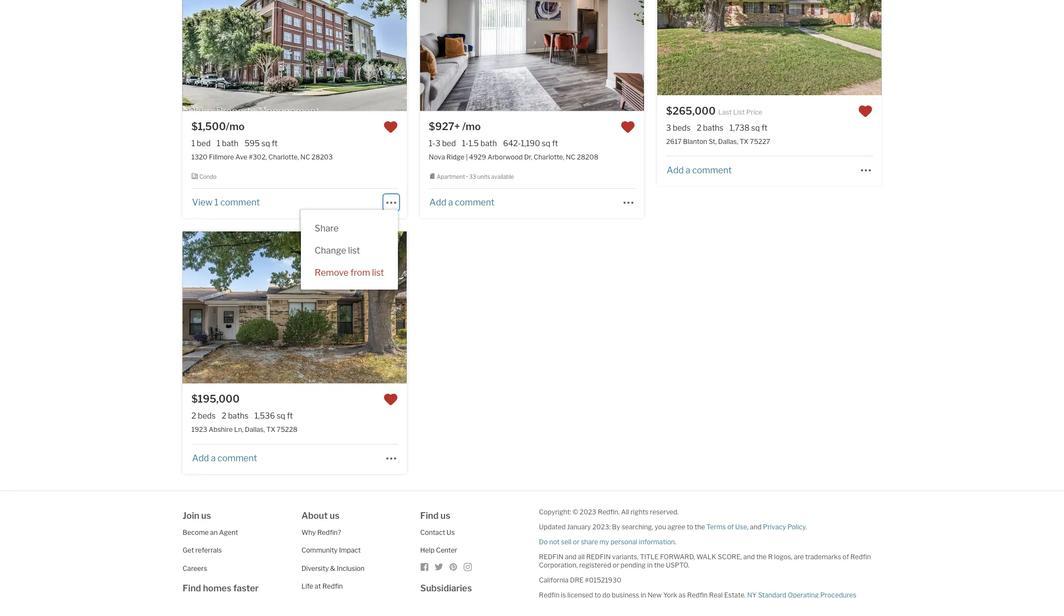 Task type: vqa. For each thing, say whether or not it's contained in the screenshot.
third us from the left
yes



Task type: describe. For each thing, give the bounding box(es) containing it.
comment for view 1 comment button
[[220, 197, 260, 208]]

copyright: © 2023 redfin. all rights reserved.
[[539, 508, 679, 517]]

contact
[[420, 529, 445, 537]]

1 bath
[[217, 139, 239, 148]]

price
[[747, 108, 763, 116]]

why redfin?
[[302, 529, 341, 537]]

find for find homes faster
[[183, 584, 201, 594]]

redfin?
[[317, 529, 341, 537]]

find homes faster
[[183, 584, 259, 594]]

life at redfin
[[302, 583, 343, 591]]

1 bed
[[192, 139, 211, 148]]

comment for the bottommost "add a comment" button
[[218, 453, 257, 464]]

1 charlotte, from the left
[[269, 153, 299, 161]]

/mo for $1,500 /mo
[[226, 121, 245, 133]]

remove
[[315, 267, 349, 278]]

january
[[567, 523, 591, 531]]

0 horizontal spatial the
[[655, 562, 665, 570]]

privacy
[[763, 523, 787, 531]]

favorite button checkbox for $1,500
[[384, 120, 398, 135]]

apartment
[[437, 173, 465, 180]]

1 photo of 1923 abshire ln, dallas, tx 75228 image from the left
[[183, 232, 407, 384]]

$927+
[[429, 121, 460, 133]]

information
[[639, 538, 675, 546]]

1 redfin from the left
[[539, 553, 564, 561]]

baths for 1,738 sq ft
[[704, 123, 724, 133]]

sell
[[561, 538, 572, 546]]

75227
[[750, 138, 771, 146]]

subsidiaries
[[420, 583, 472, 594]]

add for the bottommost "add a comment" button
[[192, 453, 209, 464]]

1320
[[192, 153, 208, 161]]

favorite button image for $265,000
[[859, 104, 873, 119]]

arborwood
[[488, 153, 523, 161]]

1,738 sq ft
[[730, 123, 768, 133]]

and right the ','
[[751, 523, 762, 531]]

1 horizontal spatial the
[[695, 523, 706, 531]]

1923 abshire ln, dallas, tx 75228
[[192, 426, 298, 434]]

$927+ /mo
[[429, 121, 481, 133]]

units
[[478, 173, 490, 180]]

dialog containing share
[[301, 210, 398, 290]]

2 photo of 1320 fillmore ave #302, charlotte, nc 28203 image from the left
[[407, 0, 631, 111]]

help center
[[420, 547, 458, 555]]

us for about us
[[330, 511, 340, 522]]

2 for 2 beds
[[222, 412, 227, 421]]

add a comment for "add a comment" button to the middle
[[430, 197, 495, 208]]

blanton
[[684, 138, 708, 146]]

favorite button image for $195,000
[[384, 393, 398, 407]]

an
[[210, 529, 218, 537]]

homes
[[203, 584, 232, 594]]

become
[[183, 529, 209, 537]]

1- for 1.5
[[462, 139, 469, 148]]

beds for 3 beds
[[673, 123, 691, 133]]

community impact button
[[302, 547, 361, 555]]

personal
[[611, 538, 638, 546]]

©
[[573, 508, 579, 517]]

why
[[302, 529, 316, 537]]

abshire
[[209, 426, 233, 434]]

impact
[[339, 547, 361, 555]]

0 horizontal spatial or
[[573, 538, 580, 546]]

last list price
[[719, 108, 763, 116]]

referrals
[[196, 547, 222, 555]]

or inside redfin and all redfin variants, title forward, walk score, and the r logos, are trademarks of redfin corporation, registered or pending in the uspto.
[[613, 562, 620, 570]]

share button
[[301, 217, 353, 239]]

at
[[315, 583, 321, 591]]

ln,
[[234, 426, 244, 434]]

favorite button checkbox for $195,000
[[384, 393, 398, 407]]

copyright:
[[539, 508, 572, 517]]

from
[[351, 267, 370, 278]]

2617
[[667, 138, 682, 146]]

find us
[[420, 511, 451, 522]]

2 bed from the left
[[442, 139, 456, 148]]

1-3 bed
[[429, 139, 456, 148]]

find for find us
[[420, 511, 439, 522]]

1 for 1 bed
[[192, 139, 195, 148]]

beds for 2 beds
[[198, 412, 216, 421]]

2 baths for 3 beds
[[697, 123, 724, 133]]

add for the topmost "add a comment" button
[[667, 165, 684, 176]]

ft for 1,738 sq ft
[[762, 123, 768, 133]]

sq for 1,738 sq ft
[[752, 123, 760, 133]]

1 photo of 2617 blanton st, dallas, tx 75227 image from the left
[[658, 0, 882, 96]]

595
[[245, 139, 260, 148]]

#01521930
[[585, 577, 622, 585]]

why redfin? button
[[302, 529, 341, 537]]

diversity & inclusion
[[302, 565, 365, 573]]

1,536
[[255, 412, 275, 421]]

75228
[[277, 426, 298, 434]]

corporation,
[[539, 562, 578, 570]]

remove from list button
[[301, 261, 398, 283]]

1 nc from the left
[[301, 153, 310, 161]]

1,536 sq ft
[[255, 412, 293, 421]]

1 vertical spatial 3
[[436, 139, 441, 148]]

us for join us
[[201, 511, 211, 522]]

terms
[[707, 523, 726, 531]]

a for "add a comment" button to the middle
[[448, 197, 453, 208]]

,
[[748, 523, 749, 531]]

redfin and all redfin variants, title forward, walk score, and the r logos, are trademarks of redfin corporation, registered or pending in the uspto.
[[539, 553, 871, 570]]

2 for 3 beds
[[697, 123, 702, 133]]

0 horizontal spatial .
[[675, 538, 677, 546]]

by
[[612, 523, 621, 531]]

2023
[[580, 508, 597, 517]]

dallas, for ln,
[[245, 426, 265, 434]]

terms of use link
[[707, 523, 748, 531]]

2 beds
[[192, 412, 216, 421]]

2 charlotte, from the left
[[534, 153, 565, 161]]

tx for 75227
[[740, 138, 749, 146]]

list inside "button"
[[348, 245, 360, 256]]

ft for 595 sq ft
[[272, 139, 278, 148]]

view 1 comment
[[192, 197, 260, 208]]

ridge
[[447, 153, 465, 161]]

use
[[736, 523, 748, 531]]

available
[[492, 173, 514, 180]]

sq for 595 sq ft
[[262, 139, 270, 148]]

title
[[640, 553, 659, 561]]

add for "add a comment" button to the middle
[[430, 197, 447, 208]]

favorite button checkbox for $927+
[[621, 120, 636, 135]]

redfin instagram image
[[464, 563, 473, 572]]

&
[[330, 565, 336, 573]]

are
[[794, 553, 804, 561]]

comment for "add a comment" button to the middle
[[455, 197, 495, 208]]

last
[[719, 108, 732, 116]]

1 right view
[[214, 197, 219, 208]]

apartment • 33 units available
[[437, 173, 514, 180]]

1320 fillmore ave #302, charlotte, nc 28203
[[192, 153, 333, 161]]

uspto.
[[666, 562, 690, 570]]

registered
[[580, 562, 612, 570]]

and right score,
[[744, 553, 755, 561]]

$195,000
[[192, 394, 240, 406]]

0 vertical spatial add a comment button
[[667, 165, 733, 176]]

r
[[769, 553, 773, 561]]

sq right "1,190"
[[542, 139, 551, 148]]

searching,
[[622, 523, 654, 531]]

28208
[[577, 153, 599, 161]]

contact us button
[[420, 529, 455, 537]]

a for the bottommost "add a comment" button
[[211, 453, 216, 464]]

redfin twitter image
[[435, 563, 444, 572]]

favorite button image for $1,500
[[384, 120, 398, 135]]



Task type: locate. For each thing, give the bounding box(es) containing it.
join
[[183, 511, 200, 522]]

1 vertical spatial of
[[843, 553, 850, 561]]

1 horizontal spatial tx
[[740, 138, 749, 146]]

add a comment button down abshire
[[192, 453, 258, 464]]

redfin up corporation,
[[539, 553, 564, 561]]

1 horizontal spatial of
[[843, 553, 850, 561]]

0 vertical spatial 3
[[667, 123, 672, 133]]

0 horizontal spatial add a comment
[[192, 453, 257, 464]]

0 vertical spatial or
[[573, 538, 580, 546]]

2 photo of 4929 arborwood dr, charlotte, nc 28208 image from the left
[[644, 0, 869, 111]]

us
[[201, 511, 211, 522], [330, 511, 340, 522], [441, 511, 451, 522]]

0 horizontal spatial 2
[[192, 412, 196, 421]]

us for find us
[[441, 511, 451, 522]]

favorite button checkbox for $265,000
[[859, 104, 873, 119]]

diversity & inclusion button
[[302, 565, 365, 573]]

add a comment down blanton
[[667, 165, 732, 176]]

1 horizontal spatial /mo
[[462, 121, 481, 133]]

comment for the topmost "add a comment" button
[[693, 165, 732, 176]]

charlotte, right dr,
[[534, 153, 565, 161]]

1- for 3
[[429, 139, 436, 148]]

1 vertical spatial redfin
[[323, 583, 343, 591]]

or down variants,
[[613, 562, 620, 570]]

baths for 1,536 sq ft
[[228, 412, 249, 421]]

0 horizontal spatial favorite button checkbox
[[621, 120, 636, 135]]

0 horizontal spatial add
[[192, 453, 209, 464]]

list
[[734, 108, 745, 116]]

favorite button image
[[859, 104, 873, 119], [384, 120, 398, 135]]

1 vertical spatial favorite button image
[[384, 120, 398, 135]]

/mo for $927+ /mo
[[462, 121, 481, 133]]

1 vertical spatial tx
[[267, 426, 275, 434]]

california dre #01521930
[[539, 577, 622, 585]]

get
[[183, 547, 194, 555]]

redfin inside redfin and all redfin variants, title forward, walk score, and the r logos, are trademarks of redfin corporation, registered or pending in the uspto.
[[851, 553, 871, 561]]

redfin facebook image
[[420, 563, 429, 572]]

0 horizontal spatial tx
[[267, 426, 275, 434]]

0 horizontal spatial list
[[348, 245, 360, 256]]

sq for 1,536 sq ft
[[277, 412, 285, 421]]

all
[[621, 508, 630, 517]]

redfin.
[[598, 508, 620, 517]]

remove from list
[[315, 267, 384, 278]]

0 horizontal spatial baths
[[228, 412, 249, 421]]

diversity
[[302, 565, 329, 573]]

/mo up 1.5
[[462, 121, 481, 133]]

2 vertical spatial a
[[211, 453, 216, 464]]

0 vertical spatial redfin
[[851, 553, 871, 561]]

2 bath from the left
[[481, 139, 497, 148]]

1 horizontal spatial 3
[[667, 123, 672, 133]]

or right sell
[[573, 538, 580, 546]]

bath up "fillmore" on the left top of page
[[222, 139, 239, 148]]

updated
[[539, 523, 566, 531]]

2 vertical spatial add
[[192, 453, 209, 464]]

1,738
[[730, 123, 750, 133]]

comment down ln,
[[218, 453, 257, 464]]

a down blanton
[[686, 165, 691, 176]]

st,
[[709, 138, 717, 146]]

favorite button image
[[621, 120, 636, 135], [384, 393, 398, 407]]

dr,
[[524, 153, 533, 161]]

ft right "1,190"
[[552, 139, 558, 148]]

.
[[806, 523, 808, 531], [675, 538, 677, 546]]

do
[[539, 538, 548, 546]]

1 horizontal spatial bath
[[481, 139, 497, 148]]

0 vertical spatial favorite button checkbox
[[384, 120, 398, 135]]

about
[[302, 511, 328, 522]]

my
[[600, 538, 610, 546]]

favorite button checkbox
[[859, 104, 873, 119], [621, 120, 636, 135]]

the right in on the right of page
[[655, 562, 665, 570]]

2 photo of 1923 abshire ln, dallas, tx 75228 image from the left
[[407, 232, 631, 384]]

0 horizontal spatial redfin
[[539, 553, 564, 561]]

1 horizontal spatial add a comment button
[[429, 197, 495, 208]]

bed
[[197, 139, 211, 148], [442, 139, 456, 148]]

$265,000
[[667, 105, 716, 117]]

0 horizontal spatial dallas,
[[245, 426, 265, 434]]

list up the remove from list 'button'
[[348, 245, 360, 256]]

0 horizontal spatial 3
[[436, 139, 441, 148]]

baths up ln,
[[228, 412, 249, 421]]

comment down st,
[[693, 165, 732, 176]]

1.5
[[469, 139, 479, 148]]

2023:
[[593, 523, 611, 531]]

photo of 1923 abshire ln, dallas, tx 75228 image
[[183, 232, 407, 384], [407, 232, 631, 384]]

1 horizontal spatial dallas,
[[719, 138, 739, 146]]

•
[[466, 173, 468, 180]]

1 bath from the left
[[222, 139, 239, 148]]

add a comment down •
[[430, 197, 495, 208]]

you
[[655, 523, 667, 531]]

nova
[[429, 153, 445, 161]]

2 vertical spatial add a comment button
[[192, 453, 258, 464]]

642-
[[503, 139, 521, 148]]

1 horizontal spatial 2
[[222, 412, 227, 421]]

find
[[420, 511, 439, 522], [183, 584, 201, 594]]

redfin right at
[[323, 583, 343, 591]]

beds
[[673, 123, 691, 133], [198, 412, 216, 421]]

list right from
[[372, 267, 384, 278]]

1 horizontal spatial list
[[372, 267, 384, 278]]

1 horizontal spatial charlotte,
[[534, 153, 565, 161]]

us up redfin?
[[330, 511, 340, 522]]

dallas, right st,
[[719, 138, 739, 146]]

not
[[550, 538, 560, 546]]

of right "trademarks"
[[843, 553, 850, 561]]

1 vertical spatial beds
[[198, 412, 216, 421]]

2 up blanton
[[697, 123, 702, 133]]

0 horizontal spatial find
[[183, 584, 201, 594]]

redfin
[[539, 553, 564, 561], [587, 553, 611, 561]]

add down 2617
[[667, 165, 684, 176]]

1 horizontal spatial favorite button checkbox
[[859, 104, 873, 119]]

1 /mo from the left
[[226, 121, 245, 133]]

3 us from the left
[[441, 511, 451, 522]]

1 vertical spatial baths
[[228, 412, 249, 421]]

ave
[[236, 153, 247, 161]]

charlotte,
[[269, 153, 299, 161], [534, 153, 565, 161]]

life
[[302, 583, 313, 591]]

nc left 28208
[[566, 153, 576, 161]]

a down apartment
[[448, 197, 453, 208]]

community
[[302, 547, 338, 555]]

0 horizontal spatial beds
[[198, 412, 216, 421]]

bed up ridge on the top
[[442, 139, 456, 148]]

1 up 1320
[[192, 139, 195, 148]]

1 vertical spatial find
[[183, 584, 201, 594]]

1- up the nova in the top of the page
[[429, 139, 436, 148]]

1 vertical spatial favorite button image
[[384, 393, 398, 407]]

variants,
[[613, 553, 639, 561]]

1923
[[192, 426, 207, 434]]

0 vertical spatial a
[[686, 165, 691, 176]]

2 /mo from the left
[[462, 121, 481, 133]]

list
[[348, 245, 360, 256], [372, 267, 384, 278]]

all
[[578, 553, 585, 561]]

2 us from the left
[[330, 511, 340, 522]]

view 1 comment button
[[192, 197, 261, 208]]

0 horizontal spatial /mo
[[226, 121, 245, 133]]

0 horizontal spatial of
[[728, 523, 734, 531]]

1 horizontal spatial or
[[613, 562, 620, 570]]

beds up the 1923
[[198, 412, 216, 421]]

0 horizontal spatial favorite button image
[[384, 120, 398, 135]]

0 vertical spatial add
[[667, 165, 684, 176]]

photo of 2617 blanton st, dallas, tx 75227 image
[[658, 0, 882, 96], [882, 0, 1065, 96]]

2 baths for 2 beds
[[222, 412, 249, 421]]

1 vertical spatial favorite button checkbox
[[384, 393, 398, 407]]

us up us on the bottom of the page
[[441, 511, 451, 522]]

2 vertical spatial add a comment
[[192, 453, 257, 464]]

1 horizontal spatial redfin
[[851, 553, 871, 561]]

3 up the nova in the top of the page
[[436, 139, 441, 148]]

about us
[[302, 511, 340, 522]]

$1,500
[[192, 121, 226, 133]]

2 baths
[[697, 123, 724, 133], [222, 412, 249, 421]]

1 vertical spatial or
[[613, 562, 620, 570]]

1 horizontal spatial add
[[430, 197, 447, 208]]

1 horizontal spatial redfin
[[587, 553, 611, 561]]

dallas,
[[719, 138, 739, 146], [245, 426, 265, 434]]

2 horizontal spatial add a comment button
[[667, 165, 733, 176]]

595 sq ft
[[245, 139, 278, 148]]

0 horizontal spatial 1-
[[429, 139, 436, 148]]

1 photo of 1320 fillmore ave #302, charlotte, nc 28203 image from the left
[[183, 0, 407, 111]]

. down agree
[[675, 538, 677, 546]]

2 horizontal spatial add
[[667, 165, 684, 176]]

us
[[447, 529, 455, 537]]

dialog
[[301, 210, 398, 290]]

ft up the 1320 fillmore ave #302, charlotte, nc 28203
[[272, 139, 278, 148]]

and left the all at the bottom right
[[565, 553, 577, 561]]

tx for 75228
[[267, 426, 275, 434]]

2 1- from the left
[[462, 139, 469, 148]]

the right to
[[695, 523, 706, 531]]

redfin up registered
[[587, 553, 611, 561]]

0 horizontal spatial add a comment button
[[192, 453, 258, 464]]

1 photo of 4929 arborwood dr, charlotte, nc 28208 image from the left
[[420, 0, 644, 111]]

/mo up 1 bath
[[226, 121, 245, 133]]

28203
[[312, 153, 333, 161]]

favorite button checkbox
[[384, 120, 398, 135], [384, 393, 398, 407]]

bed up 1320
[[197, 139, 211, 148]]

ft up 75227
[[762, 123, 768, 133]]

2 favorite button checkbox from the top
[[384, 393, 398, 407]]

1 horizontal spatial find
[[420, 511, 439, 522]]

1 vertical spatial 2 baths
[[222, 412, 249, 421]]

add down the 1923
[[192, 453, 209, 464]]

a down abshire
[[211, 453, 216, 464]]

favorite button image for $927+
[[621, 120, 636, 135]]

change
[[315, 245, 346, 256]]

33
[[469, 173, 477, 180]]

become an agent button
[[183, 529, 238, 537]]

1 1- from the left
[[429, 139, 436, 148]]

center
[[436, 547, 458, 555]]

1 horizontal spatial bed
[[442, 139, 456, 148]]

2 photo of 2617 blanton st, dallas, tx 75227 image from the left
[[882, 0, 1065, 96]]

dallas, for st,
[[719, 138, 739, 146]]

sq right 595
[[262, 139, 270, 148]]

2 nc from the left
[[566, 153, 576, 161]]

nc left '28203'
[[301, 153, 310, 161]]

3 up 2617
[[667, 123, 672, 133]]

1-1.5 bath
[[462, 139, 497, 148]]

become an agent
[[183, 529, 238, 537]]

baths up st,
[[704, 123, 724, 133]]

2 horizontal spatial a
[[686, 165, 691, 176]]

0 vertical spatial favorite button image
[[859, 104, 873, 119]]

comment right view
[[220, 197, 260, 208]]

ft up 75228
[[287, 412, 293, 421]]

0 horizontal spatial favorite button image
[[384, 393, 398, 407]]

sq up 75227
[[752, 123, 760, 133]]

1 vertical spatial favorite button checkbox
[[621, 120, 636, 135]]

2 redfin from the left
[[587, 553, 611, 561]]

0 horizontal spatial a
[[211, 453, 216, 464]]

1 up "fillmore" on the left top of page
[[217, 139, 220, 148]]

1 horizontal spatial 1-
[[462, 139, 469, 148]]

us right join
[[201, 511, 211, 522]]

2
[[697, 123, 702, 133], [192, 412, 196, 421], [222, 412, 227, 421]]

1 vertical spatial .
[[675, 538, 677, 546]]

find up contact
[[420, 511, 439, 522]]

tx down 1,536 sq ft on the left bottom of the page
[[267, 426, 275, 434]]

1 horizontal spatial favorite button image
[[859, 104, 873, 119]]

0 horizontal spatial charlotte,
[[269, 153, 299, 161]]

do not sell or share my personal information link
[[539, 538, 675, 546]]

. right privacy at the right of page
[[806, 523, 808, 531]]

bath
[[222, 139, 239, 148], [481, 139, 497, 148]]

0 vertical spatial list
[[348, 245, 360, 256]]

1 favorite button checkbox from the top
[[384, 120, 398, 135]]

share
[[315, 223, 339, 234]]

1 for 1 bath
[[217, 139, 220, 148]]

sq up 75228
[[277, 412, 285, 421]]

1 horizontal spatial favorite button image
[[621, 120, 636, 135]]

1- up |
[[462, 139, 469, 148]]

0 vertical spatial find
[[420, 511, 439, 522]]

redfin pinterest image
[[449, 563, 458, 572]]

the left r at the right bottom of the page
[[757, 553, 767, 561]]

add a comment for the bottommost "add a comment" button
[[192, 453, 257, 464]]

1 horizontal spatial us
[[330, 511, 340, 522]]

a for the topmost "add a comment" button
[[686, 165, 691, 176]]

1 bed from the left
[[197, 139, 211, 148]]

change list
[[315, 245, 360, 256]]

3 beds
[[667, 123, 691, 133]]

and
[[751, 523, 762, 531], [565, 553, 577, 561], [744, 553, 755, 561]]

add a comment down abshire
[[192, 453, 257, 464]]

1 vertical spatial add
[[430, 197, 447, 208]]

of
[[728, 523, 734, 531], [843, 553, 850, 561]]

0 vertical spatial 2 baths
[[697, 123, 724, 133]]

2 baths up st,
[[697, 123, 724, 133]]

add a comment button down blanton
[[667, 165, 733, 176]]

1 horizontal spatial a
[[448, 197, 453, 208]]

add down apartment
[[430, 197, 447, 208]]

help
[[420, 547, 435, 555]]

add a comment button down •
[[429, 197, 495, 208]]

1-
[[429, 139, 436, 148], [462, 139, 469, 148]]

add a comment for the topmost "add a comment" button
[[667, 165, 732, 176]]

1 vertical spatial add a comment button
[[429, 197, 495, 208]]

sq
[[752, 123, 760, 133], [262, 139, 270, 148], [542, 139, 551, 148], [277, 412, 285, 421]]

2 horizontal spatial the
[[757, 553, 767, 561]]

tx down the 1,738 sq ft
[[740, 138, 749, 146]]

1 horizontal spatial add a comment
[[430, 197, 495, 208]]

2 horizontal spatial us
[[441, 511, 451, 522]]

0 vertical spatial beds
[[673, 123, 691, 133]]

0 vertical spatial .
[[806, 523, 808, 531]]

0 vertical spatial of
[[728, 523, 734, 531]]

add
[[667, 165, 684, 176], [430, 197, 447, 208], [192, 453, 209, 464]]

updated january 2023: by searching, you agree to the terms of use , and privacy policy .
[[539, 523, 808, 531]]

photo of 4929 arborwood dr, charlotte, nc 28208 image
[[420, 0, 644, 111], [644, 0, 869, 111]]

1 vertical spatial dallas,
[[245, 426, 265, 434]]

dallas, right ln,
[[245, 426, 265, 434]]

1 us from the left
[[201, 511, 211, 522]]

2 up the 1923
[[192, 412, 196, 421]]

2 baths up ln,
[[222, 412, 249, 421]]

1 vertical spatial add a comment
[[430, 197, 495, 208]]

find down careers
[[183, 584, 201, 594]]

0 vertical spatial baths
[[704, 123, 724, 133]]

ft for 1,536 sq ft
[[287, 412, 293, 421]]

forward,
[[661, 553, 695, 561]]

0 horizontal spatial nc
[[301, 153, 310, 161]]

1
[[192, 139, 195, 148], [217, 139, 220, 148], [214, 197, 219, 208]]

1 horizontal spatial .
[[806, 523, 808, 531]]

0 horizontal spatial 2 baths
[[222, 412, 249, 421]]

of inside redfin and all redfin variants, title forward, walk score, and the r logos, are trademarks of redfin corporation, registered or pending in the uspto.
[[843, 553, 850, 561]]

comment down the apartment • 33 units available
[[455, 197, 495, 208]]

redfin right "trademarks"
[[851, 553, 871, 561]]

share
[[581, 538, 599, 546]]

1 horizontal spatial nc
[[566, 153, 576, 161]]

bath right 1.5
[[481, 139, 497, 148]]

0 vertical spatial favorite button image
[[621, 120, 636, 135]]

photo of 1320 fillmore ave #302, charlotte, nc 28203 image
[[183, 0, 407, 111], [407, 0, 631, 111]]

inclusion
[[337, 565, 365, 573]]

beds up 2617
[[673, 123, 691, 133]]

0 horizontal spatial us
[[201, 511, 211, 522]]

2617 blanton st, dallas, tx 75227
[[667, 138, 771, 146]]

0 horizontal spatial redfin
[[323, 583, 343, 591]]

0 vertical spatial add a comment
[[667, 165, 732, 176]]

charlotte, right '#302,' at the left of page
[[269, 153, 299, 161]]

2 horizontal spatial add a comment
[[667, 165, 732, 176]]

0 vertical spatial dallas,
[[719, 138, 739, 146]]

of left use
[[728, 523, 734, 531]]

list inside 'button'
[[372, 267, 384, 278]]

1 horizontal spatial beds
[[673, 123, 691, 133]]

2 up abshire
[[222, 412, 227, 421]]

pending
[[621, 562, 646, 570]]



